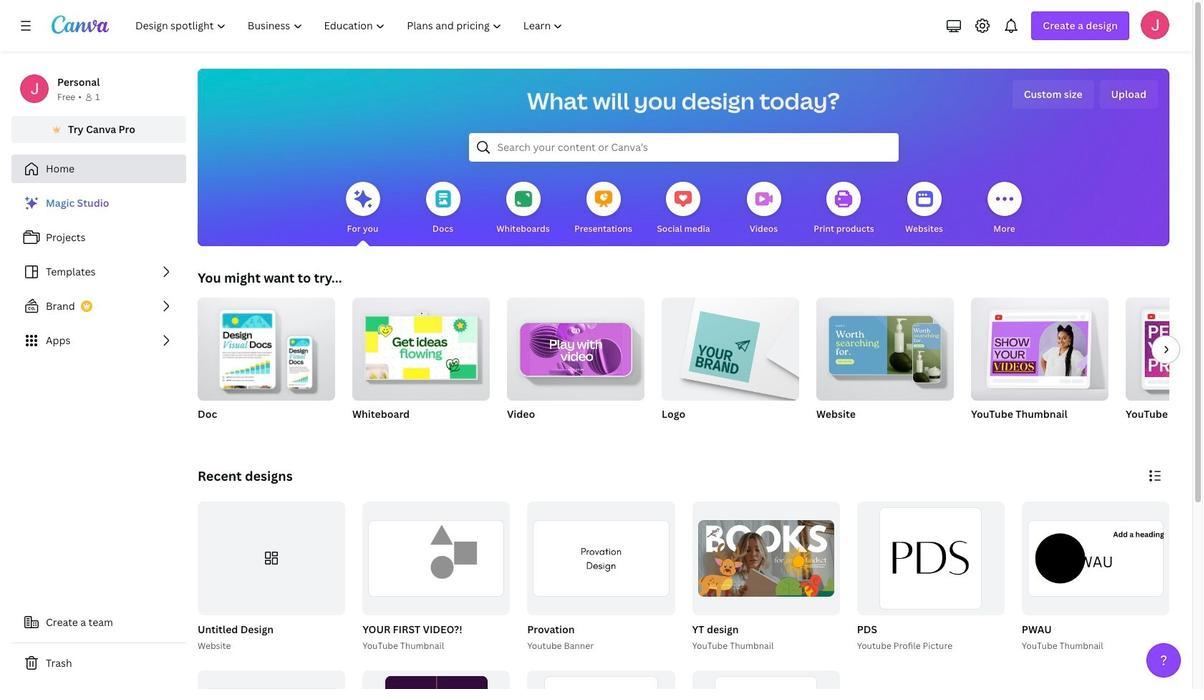 Task type: describe. For each thing, give the bounding box(es) containing it.
top level navigation element
[[126, 11, 576, 40]]



Task type: locate. For each thing, give the bounding box(es) containing it.
james peterson image
[[1141, 11, 1170, 39]]

list
[[11, 189, 186, 355]]

Search search field
[[498, 134, 870, 161]]

None search field
[[469, 133, 899, 162]]

group
[[507, 292, 645, 440], [507, 292, 645, 401], [662, 292, 800, 440], [662, 292, 800, 401], [817, 292, 954, 440], [817, 292, 954, 401], [971, 292, 1109, 440], [971, 292, 1109, 401], [198, 298, 335, 440], [352, 298, 490, 440], [1126, 298, 1204, 440], [1126, 298, 1204, 401], [195, 502, 345, 654], [198, 502, 345, 616], [360, 502, 510, 654], [363, 502, 510, 616], [525, 502, 675, 654], [528, 502, 675, 616], [690, 502, 840, 654], [692, 502, 840, 616], [854, 502, 1005, 654], [857, 502, 1005, 616], [1019, 502, 1170, 654], [1022, 502, 1170, 616], [363, 671, 510, 690], [528, 671, 675, 690], [692, 671, 840, 690]]



Task type: vqa. For each thing, say whether or not it's contained in the screenshot.
'Trash'
no



